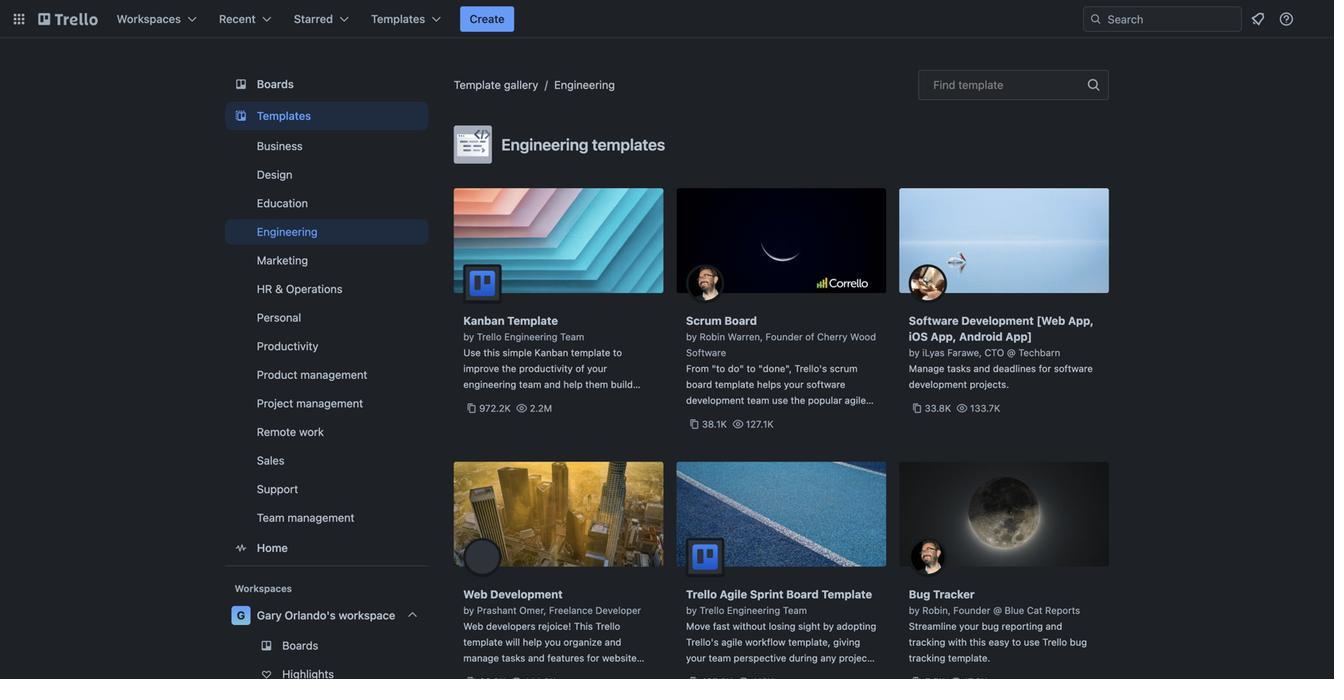 Task type: vqa. For each thing, say whether or not it's contained in the screenshot.


Task type: describe. For each thing, give the bounding box(es) containing it.
2.2m
[[530, 403, 552, 414]]

Find template field
[[919, 70, 1109, 100]]

tasks inside software development [web app, ios app, android app] by ilyas farawe, cto @ techbarn manage tasks and deadlines for software development projects.
[[948, 363, 971, 374]]

team management link
[[225, 505, 429, 531]]

team inside scrum board by robin warren, founder of cherry wood software from "to do" to "done", trello's scrum board template helps your software development team use the popular agile framework to finish work faster.
[[747, 395, 770, 406]]

trello inside kanban template by trello engineering team use this simple kanban template to improve the productivity of your engineering team and help them build better products, faster.
[[477, 331, 502, 342]]

1 horizontal spatial app,
[[1069, 314, 1094, 327]]

other
[[544, 669, 568, 679]]

education link
[[225, 191, 429, 216]]

project
[[257, 397, 293, 410]]

back to home image
[[38, 6, 98, 32]]

board image
[[232, 75, 251, 94]]

0 vertical spatial template
[[454, 78, 501, 91]]

engineering icon image
[[454, 126, 492, 164]]

founder inside scrum board by robin warren, founder of cherry wood software from "to do" to "done", trello's scrum board template helps your software development team use the popular agile framework to finish work faster.
[[766, 331, 803, 342]]

and left the other
[[525, 669, 541, 679]]

0 horizontal spatial team
[[257, 511, 285, 524]]

starred
[[294, 12, 333, 25]]

1 vertical spatial boards
[[282, 639, 318, 652]]

home
[[257, 541, 288, 555]]

972.2k
[[479, 403, 511, 414]]

ilyas farawe, cto @ techbarn image
[[909, 265, 947, 303]]

improve
[[464, 363, 499, 374]]

helps
[[757, 379, 782, 390]]

engineering
[[464, 379, 517, 390]]

gary orlando (garyorlando) image
[[1306, 10, 1325, 29]]

engineering templates
[[502, 135, 665, 154]]

development inside software development [web app, ios app, android app] by ilyas farawe, cto @ techbarn manage tasks and deadlines for software development projects.
[[909, 379, 968, 390]]

finish
[[749, 411, 773, 422]]

design
[[257, 168, 293, 181]]

2 boards link from the top
[[225, 633, 429, 659]]

hr
[[257, 282, 272, 296]]

127.1k
[[746, 419, 774, 430]]

38.1k
[[702, 419, 727, 430]]

blue
[[1005, 605, 1025, 616]]

templates
[[592, 135, 665, 154]]

productivity
[[257, 340, 319, 353]]

recent button
[[210, 6, 281, 32]]

to right do"
[[747, 363, 756, 374]]

board inside scrum board by robin warren, founder of cherry wood software from "to do" to "done", trello's scrum board template helps your software development team use the popular agile framework to finish work faster.
[[725, 314, 757, 327]]

project
[[839, 653, 871, 664]]

personal link
[[225, 305, 429, 331]]

management for product management
[[301, 368, 368, 381]]

1 horizontal spatial bug
[[1070, 637, 1088, 648]]

use inside scrum board by robin warren, founder of cherry wood software from "to do" to "done", trello's scrum board template helps your software development team use the popular agile framework to finish work faster.
[[772, 395, 788, 406]]

will
[[506, 637, 520, 648]]

sprint
[[750, 588, 784, 601]]

product management link
[[225, 362, 429, 388]]

your inside bug tracker by robin, founder @ blue cat reports streamline your bug reporting and tracking with this easy to use trello bug tracking template.
[[960, 621, 980, 632]]

them
[[586, 379, 608, 390]]

omer,
[[520, 605, 547, 616]]

move
[[686, 621, 711, 632]]

use
[[464, 347, 481, 358]]

management inside trello agile sprint board template by trello engineering team move fast without losing sight by adopting trello's agile workflow template, giving your team perspective during any project management situation.
[[686, 669, 745, 679]]

projects. inside web development by prashant omer, freelance developer web developers rejoice! this trello template will help you organize and manage tasks and features for website development and other projects.
[[570, 669, 610, 679]]

team management
[[257, 511, 355, 524]]

developer
[[596, 605, 641, 616]]

home image
[[232, 539, 251, 558]]

template,
[[789, 637, 831, 648]]

template gallery link
[[454, 78, 539, 91]]

home link
[[225, 534, 429, 562]]

template inside scrum board by robin warren, founder of cherry wood software from "to do" to "done", trello's scrum board template helps your software development team use the popular agile framework to finish work faster.
[[715, 379, 755, 390]]

product
[[257, 368, 298, 381]]

projects. inside software development [web app, ios app, android app] by ilyas farawe, cto @ techbarn manage tasks and deadlines for software development projects.
[[970, 379, 1010, 390]]

web development by prashant omer, freelance developer web developers rejoice! this trello template will help you organize and manage tasks and features for website development and other projects.
[[464, 588, 641, 679]]

to left finish
[[737, 411, 746, 422]]

and down you
[[528, 653, 545, 664]]

trello engineering team image
[[464, 265, 502, 303]]

your inside kanban template by trello engineering team use this simple kanban template to improve the productivity of your engineering team and help them build better products, faster.
[[588, 363, 607, 374]]

rejoice!
[[538, 621, 571, 632]]

"to
[[712, 363, 726, 374]]

tasks inside web development by prashant omer, freelance developer web developers rejoice! this trello template will help you organize and manage tasks and features for website development and other projects.
[[502, 653, 526, 664]]

reports
[[1046, 605, 1081, 616]]

robin, founder @ blue cat reports image
[[909, 538, 947, 576]]

engineering up marketing
[[257, 225, 318, 238]]

marketing link
[[225, 248, 429, 273]]

engineering inside kanban template by trello engineering team use this simple kanban template to improve the productivity of your engineering team and help them build better products, faster.
[[505, 331, 558, 342]]

software inside scrum board by robin warren, founder of cherry wood software from "to do" to "done", trello's scrum board template helps your software development team use the popular agile framework to finish work faster.
[[686, 347, 726, 358]]

workflow
[[746, 637, 786, 648]]

gallery
[[504, 78, 539, 91]]

wood
[[851, 331, 877, 342]]

the inside scrum board by robin warren, founder of cherry wood software from "to do" to "done", trello's scrum board template helps your software development team use the popular agile framework to finish work faster.
[[791, 395, 806, 406]]

gary orlando's workspace
[[257, 609, 395, 622]]

133.7k
[[971, 403, 1001, 414]]

cat
[[1027, 605, 1043, 616]]

the inside kanban template by trello engineering team use this simple kanban template to improve the productivity of your engineering team and help them build better products, faster.
[[502, 363, 517, 374]]

product management
[[257, 368, 368, 381]]

switch to… image
[[11, 11, 27, 27]]

robin warren, founder of cherry wood software image
[[686, 265, 725, 303]]

your inside trello agile sprint board template by trello engineering team move fast without losing sight by adopting trello's agile workflow template, giving your team perspective during any project management situation.
[[686, 653, 706, 664]]

board inside trello agile sprint board template by trello engineering team move fast without losing sight by adopting trello's agile workflow template, giving your team perspective during any project management situation.
[[787, 588, 819, 601]]

scrum
[[830, 363, 858, 374]]

trello inside web development by prashant omer, freelance developer web developers rejoice! this trello template will help you organize and manage tasks and features for website development and other projects.
[[596, 621, 621, 632]]

templates button
[[362, 6, 451, 32]]

framework
[[686, 411, 734, 422]]

33.8k
[[925, 403, 952, 414]]

this inside kanban template by trello engineering team use this simple kanban template to improve the productivity of your engineering team and help them build better products, faster.
[[484, 347, 500, 358]]

easy
[[989, 637, 1010, 648]]

marketing
[[257, 254, 308, 267]]

1 vertical spatial app,
[[931, 330, 957, 343]]

adopting
[[837, 621, 877, 632]]

do"
[[728, 363, 744, 374]]

perspective
[[734, 653, 787, 664]]

remote work
[[257, 425, 324, 439]]

situation.
[[748, 669, 789, 679]]

cto
[[985, 347, 1005, 358]]

simple
[[503, 347, 532, 358]]

trello up fast
[[700, 605, 725, 616]]

by up move
[[686, 605, 697, 616]]

freelance
[[549, 605, 593, 616]]

project management
[[257, 397, 363, 410]]

of inside scrum board by robin warren, founder of cherry wood software from "to do" to "done", trello's scrum board template helps your software development team use the popular agile framework to finish work faster.
[[806, 331, 815, 342]]

0 vertical spatial boards
[[257, 77, 294, 91]]

and inside bug tracker by robin, founder @ blue cat reports streamline your bug reporting and tracking with this easy to use trello bug tracking template.
[[1046, 621, 1063, 632]]

@ inside software development [web app, ios app, android app] by ilyas farawe, cto @ techbarn manage tasks and deadlines for software development projects.
[[1007, 347, 1016, 358]]

personal
[[257, 311, 301, 324]]

find
[[934, 78, 956, 91]]

by inside web development by prashant omer, freelance developer web developers rejoice! this trello template will help you organize and manage tasks and features for website development and other projects.
[[464, 605, 474, 616]]

remote
[[257, 425, 296, 439]]

to inside kanban template by trello engineering team use this simple kanban template to improve the productivity of your engineering team and help them build better products, faster.
[[613, 347, 622, 358]]

team inside trello agile sprint board template by trello engineering team move fast without losing sight by adopting trello's agile workflow template, giving your team perspective during any project management situation.
[[709, 653, 731, 664]]

hr & operations
[[257, 282, 343, 296]]

team inside trello agile sprint board template by trello engineering team move fast without losing sight by adopting trello's agile workflow template, giving your team perspective during any project management situation.
[[783, 605, 807, 616]]

help inside kanban template by trello engineering team use this simple kanban template to improve the productivity of your engineering team and help them build better products, faster.
[[564, 379, 583, 390]]

this inside bug tracker by robin, founder @ blue cat reports streamline your bug reporting and tracking with this easy to use trello bug tracking template.
[[970, 637, 986, 648]]

1 web from the top
[[464, 588, 488, 601]]

manage
[[464, 653, 499, 664]]

Search field
[[1103, 7, 1242, 31]]

development inside web development by prashant omer, freelance developer web developers rejoice! this trello template will help you organize and manage tasks and features for website development and other projects.
[[464, 669, 522, 679]]

starred button
[[284, 6, 359, 32]]

template inside trello agile sprint board template by trello engineering team move fast without losing sight by adopting trello's agile workflow template, giving your team perspective during any project management situation.
[[822, 588, 873, 601]]

ios
[[909, 330, 928, 343]]

operations
[[286, 282, 343, 296]]

support link
[[225, 477, 429, 502]]

hr & operations link
[[225, 276, 429, 302]]

engineering up the engineering templates in the left top of the page
[[555, 78, 615, 91]]

"done",
[[759, 363, 792, 374]]

workspaces button
[[107, 6, 206, 32]]

template inside field
[[959, 78, 1004, 91]]

and up the website
[[605, 637, 622, 648]]



Task type: locate. For each thing, give the bounding box(es) containing it.
1 horizontal spatial for
[[1039, 363, 1052, 374]]

work down project management
[[299, 425, 324, 439]]

board up warren,
[[725, 314, 757, 327]]

template up simple
[[508, 314, 558, 327]]

0 vertical spatial this
[[484, 347, 500, 358]]

engineering down gallery at the left top of page
[[502, 135, 589, 154]]

business link
[[225, 133, 429, 159]]

1 vertical spatial template
[[508, 314, 558, 327]]

1 tracking from the top
[[909, 637, 946, 648]]

trello's left the scrum
[[795, 363, 827, 374]]

fast
[[713, 621, 730, 632]]

1 vertical spatial development
[[686, 395, 745, 406]]

the left popular at the right
[[791, 395, 806, 406]]

robin
[[700, 331, 725, 342]]

1 boards link from the top
[[225, 70, 429, 99]]

use down reporting
[[1024, 637, 1040, 648]]

kanban up productivity
[[535, 347, 569, 358]]

recent
[[219, 12, 256, 25]]

software down robin
[[686, 347, 726, 358]]

0 horizontal spatial of
[[576, 363, 585, 374]]

1 vertical spatial templates
[[257, 109, 311, 122]]

template down do"
[[715, 379, 755, 390]]

software inside software development [web app, ios app, android app] by ilyas farawe, cto @ techbarn manage tasks and deadlines for software development projects.
[[1054, 363, 1093, 374]]

management down the productivity link
[[301, 368, 368, 381]]

team up finish
[[747, 395, 770, 406]]

boards link down gary orlando's workspace
[[225, 633, 429, 659]]

1 vertical spatial projects.
[[570, 669, 610, 679]]

app, right [web
[[1069, 314, 1094, 327]]

templates link
[[225, 102, 429, 130]]

during
[[789, 653, 818, 664]]

agile right popular at the right
[[845, 395, 866, 406]]

team down support
[[257, 511, 285, 524]]

of right productivity
[[576, 363, 585, 374]]

by down ios
[[909, 347, 920, 358]]

templates inside dropdown button
[[371, 12, 425, 25]]

by right sight
[[823, 621, 834, 632]]

1 vertical spatial engineering link
[[225, 219, 429, 245]]

0 vertical spatial tasks
[[948, 363, 971, 374]]

2 vertical spatial development
[[464, 669, 522, 679]]

development for app,
[[962, 314, 1034, 327]]

organize
[[564, 637, 602, 648]]

to inside bug tracker by robin, founder @ blue cat reports streamline your bug reporting and tracking with this easy to use trello bug tracking template.
[[1013, 637, 1022, 648]]

1 horizontal spatial founder
[[954, 605, 991, 616]]

2 horizontal spatial team
[[783, 605, 807, 616]]

software up ios
[[909, 314, 959, 327]]

1 horizontal spatial board
[[787, 588, 819, 601]]

1 horizontal spatial work
[[776, 411, 797, 422]]

build
[[611, 379, 633, 390]]

0 vertical spatial bug
[[982, 621, 999, 632]]

0 vertical spatial @
[[1007, 347, 1016, 358]]

by inside software development [web app, ios app, android app] by ilyas farawe, cto @ techbarn manage tasks and deadlines for software development projects.
[[909, 347, 920, 358]]

the
[[502, 363, 517, 374], [791, 395, 806, 406]]

@ left blue at the bottom right
[[994, 605, 1002, 616]]

management for team management
[[288, 511, 355, 524]]

work
[[776, 411, 797, 422], [299, 425, 324, 439]]

engineering up without
[[727, 605, 781, 616]]

software inside scrum board by robin warren, founder of cherry wood software from "to do" to "done", trello's scrum board template helps your software development team use the popular agile framework to finish work faster.
[[807, 379, 846, 390]]

template up them
[[571, 347, 611, 358]]

1 vertical spatial team
[[257, 511, 285, 524]]

software development [web app, ios app, android app] by ilyas farawe, cto @ techbarn manage tasks and deadlines for software development projects.
[[909, 314, 1094, 390]]

business
[[257, 139, 303, 153]]

1 horizontal spatial team
[[560, 331, 585, 342]]

1 horizontal spatial software
[[909, 314, 959, 327]]

board
[[725, 314, 757, 327], [787, 588, 819, 601]]

gary
[[257, 609, 282, 622]]

any
[[821, 653, 837, 664]]

boards link
[[225, 70, 429, 99], [225, 633, 429, 659]]

to
[[613, 347, 622, 358], [747, 363, 756, 374], [737, 411, 746, 422], [1013, 637, 1022, 648]]

1 horizontal spatial use
[[1024, 637, 1040, 648]]

engineering link up the engineering templates in the left top of the page
[[555, 78, 615, 91]]

0 vertical spatial app,
[[1069, 314, 1094, 327]]

faster. down productivity
[[539, 395, 567, 406]]

agile down fast
[[722, 637, 743, 648]]

bug tracker by robin, founder @ blue cat reports streamline your bug reporting and tracking with this easy to use trello bug tracking template.
[[909, 588, 1088, 664]]

work inside scrum board by robin warren, founder of cherry wood software from "to do" to "done", trello's scrum board template helps your software development team use the popular agile framework to finish work faster.
[[776, 411, 797, 422]]

2 web from the top
[[464, 621, 484, 632]]

tasks down will
[[502, 653, 526, 664]]

kanban up use
[[464, 314, 505, 327]]

popular
[[808, 395, 842, 406]]

1 vertical spatial workspaces
[[235, 583, 292, 594]]

streamline
[[909, 621, 957, 632]]

0 horizontal spatial work
[[299, 425, 324, 439]]

primary element
[[0, 0, 1335, 38]]

you
[[545, 637, 561, 648]]

web down 'prashant'
[[464, 621, 484, 632]]

1 horizontal spatial software
[[1054, 363, 1093, 374]]

0 horizontal spatial projects.
[[570, 669, 610, 679]]

founder
[[766, 331, 803, 342], [954, 605, 991, 616]]

founder inside bug tracker by robin, founder @ blue cat reports streamline your bug reporting and tracking with this easy to use trello bug tracking template.
[[954, 605, 991, 616]]

to down reporting
[[1013, 637, 1022, 648]]

1 vertical spatial for
[[587, 653, 600, 664]]

1 horizontal spatial template
[[508, 314, 558, 327]]

warren,
[[728, 331, 763, 342]]

and down cto
[[974, 363, 991, 374]]

0 vertical spatial workspaces
[[117, 12, 181, 25]]

templates right starred 'popup button'
[[371, 12, 425, 25]]

team up 'losing'
[[783, 605, 807, 616]]

1 vertical spatial use
[[1024, 637, 1040, 648]]

work right finish
[[776, 411, 797, 422]]

bug down 'reports'
[[1070, 637, 1088, 648]]

development
[[962, 314, 1034, 327], [490, 588, 563, 601]]

this
[[484, 347, 500, 358], [970, 637, 986, 648]]

0 vertical spatial boards link
[[225, 70, 429, 99]]

trello down developer
[[596, 621, 621, 632]]

0 vertical spatial software
[[909, 314, 959, 327]]

scrum board by robin warren, founder of cherry wood software from "to do" to "done", trello's scrum board template helps your software development team use the popular agile framework to finish work faster.
[[686, 314, 877, 422]]

without
[[733, 621, 766, 632]]

1 horizontal spatial engineering link
[[555, 78, 615, 91]]

0 horizontal spatial engineering link
[[225, 219, 429, 245]]

boards
[[257, 77, 294, 91], [282, 639, 318, 652]]

and down 'reports'
[[1046, 621, 1063, 632]]

manage
[[909, 363, 945, 374]]

management down product management link at the left bottom of the page
[[296, 397, 363, 410]]

with
[[949, 637, 967, 648]]

and down productivity
[[544, 379, 561, 390]]

0 horizontal spatial template
[[454, 78, 501, 91]]

1 horizontal spatial projects.
[[970, 379, 1010, 390]]

0 horizontal spatial agile
[[722, 637, 743, 648]]

your inside scrum board by robin warren, founder of cherry wood software from "to do" to "done", trello's scrum board template helps your software development team use the popular agile framework to finish work faster.
[[784, 379, 804, 390]]

this up improve
[[484, 347, 500, 358]]

1 horizontal spatial workspaces
[[235, 583, 292, 594]]

0 vertical spatial team
[[519, 379, 542, 390]]

for down organize
[[587, 653, 600, 664]]

0 horizontal spatial software
[[686, 347, 726, 358]]

sales
[[257, 454, 285, 467]]

2 vertical spatial team
[[783, 605, 807, 616]]

development inside scrum board by robin warren, founder of cherry wood software from "to do" to "done", trello's scrum board template helps your software development team use the popular agile framework to finish work faster.
[[686, 395, 745, 406]]

management for project management
[[296, 397, 363, 410]]

software up popular at the right
[[807, 379, 846, 390]]

and inside kanban template by trello engineering team use this simple kanban template to improve the productivity of your engineering team and help them build better products, faster.
[[544, 379, 561, 390]]

template left gallery at the left top of page
[[454, 78, 501, 91]]

products,
[[493, 395, 536, 406]]

0 horizontal spatial trello's
[[686, 637, 719, 648]]

trello engineering team image
[[686, 538, 725, 576]]

your down "done",
[[784, 379, 804, 390]]

faster. inside kanban template by trello engineering team use this simple kanban template to improve the productivity of your engineering team and help them build better products, faster.
[[539, 395, 567, 406]]

board
[[686, 379, 713, 390]]

help right will
[[523, 637, 542, 648]]

your up them
[[588, 363, 607, 374]]

0 vertical spatial projects.
[[970, 379, 1010, 390]]

0 horizontal spatial faster.
[[539, 395, 567, 406]]

0 vertical spatial use
[[772, 395, 788, 406]]

management down perspective
[[686, 669, 745, 679]]

agile inside trello agile sprint board template by trello engineering team move fast without losing sight by adopting trello's agile workflow template, giving your team perspective during any project management situation.
[[722, 637, 743, 648]]

by inside scrum board by robin warren, founder of cherry wood software from "to do" to "done", trello's scrum board template helps your software development team use the popular agile framework to finish work faster.
[[686, 331, 697, 342]]

template board image
[[232, 106, 251, 126]]

create button
[[460, 6, 514, 32]]

development for freelance
[[490, 588, 563, 601]]

1 vertical spatial faster.
[[800, 411, 828, 422]]

boards right board image
[[257, 77, 294, 91]]

template up adopting
[[822, 588, 873, 601]]

template up "manage"
[[464, 637, 503, 648]]

0 vertical spatial founder
[[766, 331, 803, 342]]

1 horizontal spatial kanban
[[535, 347, 569, 358]]

kanban template by trello engineering team use this simple kanban template to improve the productivity of your engineering team and help them build better products, faster.
[[464, 314, 633, 406]]

cherry
[[817, 331, 848, 342]]

productivity
[[519, 363, 573, 374]]

0 horizontal spatial bug
[[982, 621, 999, 632]]

use down helps
[[772, 395, 788, 406]]

0 vertical spatial development
[[909, 379, 968, 390]]

0 horizontal spatial tasks
[[502, 653, 526, 664]]

projects. down features
[[570, 669, 610, 679]]

1 vertical spatial @
[[994, 605, 1002, 616]]

1 vertical spatial trello's
[[686, 637, 719, 648]]

trello up use
[[477, 331, 502, 342]]

by inside bug tracker by robin, founder @ blue cat reports streamline your bug reporting and tracking with this easy to use trello bug tracking template.
[[909, 605, 920, 616]]

1 vertical spatial boards link
[[225, 633, 429, 659]]

trello's down move
[[686, 637, 719, 648]]

trello down 'reports'
[[1043, 637, 1068, 648]]

template inside web development by prashant omer, freelance developer web developers rejoice! this trello template will help you organize and manage tasks and features for website development and other projects.
[[464, 637, 503, 648]]

templates
[[371, 12, 425, 25], [257, 109, 311, 122]]

help left them
[[564, 379, 583, 390]]

projects. up 133.7k
[[970, 379, 1010, 390]]

development up 'omer,'
[[490, 588, 563, 601]]

1 horizontal spatial agile
[[845, 395, 866, 406]]

0 vertical spatial development
[[962, 314, 1034, 327]]

your down move
[[686, 653, 706, 664]]

@ up deadlines
[[1007, 347, 1016, 358]]

0 horizontal spatial for
[[587, 653, 600, 664]]

@
[[1007, 347, 1016, 358], [994, 605, 1002, 616]]

use inside bug tracker by robin, founder @ blue cat reports streamline your bug reporting and tracking with this easy to use trello bug tracking template.
[[1024, 637, 1040, 648]]

development inside software development [web app, ios app, android app] by ilyas farawe, cto @ techbarn manage tasks and deadlines for software development projects.
[[962, 314, 1034, 327]]

founder down tracker
[[954, 605, 991, 616]]

trello inside bug tracker by robin, founder @ blue cat reports streamline your bug reporting and tracking with this easy to use trello bug tracking template.
[[1043, 637, 1068, 648]]

1 horizontal spatial faster.
[[800, 411, 828, 422]]

create
[[470, 12, 505, 25]]

[web
[[1037, 314, 1066, 327]]

1 vertical spatial software
[[686, 347, 726, 358]]

robin,
[[923, 605, 951, 616]]

team up productivity
[[560, 331, 585, 342]]

of inside kanban template by trello engineering team use this simple kanban template to improve the productivity of your engineering team and help them build better products, faster.
[[576, 363, 585, 374]]

team inside kanban template by trello engineering team use this simple kanban template to improve the productivity of your engineering team and help them build better products, faster.
[[519, 379, 542, 390]]

0 vertical spatial help
[[564, 379, 583, 390]]

0 vertical spatial team
[[560, 331, 585, 342]]

and
[[974, 363, 991, 374], [544, 379, 561, 390], [1046, 621, 1063, 632], [605, 637, 622, 648], [528, 653, 545, 664], [525, 669, 541, 679]]

team inside kanban template by trello engineering team use this simple kanban template to improve the productivity of your engineering team and help them build better products, faster.
[[560, 331, 585, 342]]

of left cherry
[[806, 331, 815, 342]]

techbarn
[[1019, 347, 1061, 358]]

development up android
[[962, 314, 1034, 327]]

0 vertical spatial agile
[[845, 395, 866, 406]]

template gallery
[[454, 78, 539, 91]]

agile inside scrum board by robin warren, founder of cherry wood software from "to do" to "done", trello's scrum board template helps your software development team use the popular agile framework to finish work faster.
[[845, 395, 866, 406]]

0 notifications image
[[1249, 10, 1268, 29]]

by down bug
[[909, 605, 920, 616]]

1 vertical spatial of
[[576, 363, 585, 374]]

@ inside bug tracker by robin, founder @ blue cat reports streamline your bug reporting and tracking with this easy to use trello bug tracking template.
[[994, 605, 1002, 616]]

management
[[301, 368, 368, 381], [296, 397, 363, 410], [288, 511, 355, 524], [686, 669, 745, 679]]

the down simple
[[502, 363, 517, 374]]

1 vertical spatial development
[[490, 588, 563, 601]]

engineering up simple
[[505, 331, 558, 342]]

templates up business
[[257, 109, 311, 122]]

engineering inside trello agile sprint board template by trello engineering team move fast without losing sight by adopting trello's agile workflow template, giving your team perspective during any project management situation.
[[727, 605, 781, 616]]

0 vertical spatial templates
[[371, 12, 425, 25]]

bug
[[909, 588, 931, 601]]

1 vertical spatial team
[[747, 395, 770, 406]]

trello's inside trello agile sprint board template by trello engineering team move fast without losing sight by adopting trello's agile workflow template, giving your team perspective during any project management situation.
[[686, 637, 719, 648]]

1 horizontal spatial help
[[564, 379, 583, 390]]

web up 'prashant'
[[464, 588, 488, 601]]

1 horizontal spatial team
[[709, 653, 731, 664]]

2 horizontal spatial template
[[822, 588, 873, 601]]

0 horizontal spatial @
[[994, 605, 1002, 616]]

by inside kanban template by trello engineering team use this simple kanban template to improve the productivity of your engineering team and help them build better products, faster.
[[464, 331, 474, 342]]

project management link
[[225, 391, 429, 416]]

1 vertical spatial founder
[[954, 605, 991, 616]]

kanban
[[464, 314, 505, 327], [535, 347, 569, 358]]

engineering
[[555, 78, 615, 91], [502, 135, 589, 154], [257, 225, 318, 238], [505, 331, 558, 342], [727, 605, 781, 616]]

1 vertical spatial this
[[970, 637, 986, 648]]

orlando's
[[285, 609, 336, 622]]

faster. inside scrum board by robin warren, founder of cherry wood software from "to do" to "done", trello's scrum board template helps your software development team use the popular agile framework to finish work faster.
[[800, 411, 828, 422]]

and inside software development [web app, ios app, android app] by ilyas farawe, cto @ techbarn manage tasks and deadlines for software development projects.
[[974, 363, 991, 374]]

2 vertical spatial team
[[709, 653, 731, 664]]

open information menu image
[[1279, 11, 1295, 27]]

0 vertical spatial engineering link
[[555, 78, 615, 91]]

bug up easy
[[982, 621, 999, 632]]

workspace
[[339, 609, 395, 622]]

faster. down popular at the right
[[800, 411, 828, 422]]

trello left agile
[[686, 588, 717, 601]]

0 horizontal spatial app,
[[931, 330, 957, 343]]

1 horizontal spatial @
[[1007, 347, 1016, 358]]

your
[[588, 363, 607, 374], [784, 379, 804, 390], [960, 621, 980, 632], [686, 653, 706, 664]]

app,
[[1069, 314, 1094, 327], [931, 330, 957, 343]]

0 vertical spatial board
[[725, 314, 757, 327]]

to up build
[[613, 347, 622, 358]]

1 horizontal spatial the
[[791, 395, 806, 406]]

workspaces inside dropdown button
[[117, 12, 181, 25]]

0 horizontal spatial templates
[[257, 109, 311, 122]]

development
[[909, 379, 968, 390], [686, 395, 745, 406], [464, 669, 522, 679]]

tasks down farawe,
[[948, 363, 971, 374]]

search image
[[1090, 13, 1103, 25]]

management down support 'link' at the bottom left
[[288, 511, 355, 524]]

trello's inside scrum board by robin warren, founder of cherry wood software from "to do" to "done", trello's scrum board template helps your software development team use the popular agile framework to finish work faster.
[[795, 363, 827, 374]]

faster.
[[539, 395, 567, 406], [800, 411, 828, 422]]

boards down the orlando's
[[282, 639, 318, 652]]

0 vertical spatial faster.
[[539, 395, 567, 406]]

1 vertical spatial tracking
[[909, 653, 946, 664]]

1 horizontal spatial development
[[686, 395, 745, 406]]

1 vertical spatial kanban
[[535, 347, 569, 358]]

0 vertical spatial trello's
[[795, 363, 827, 374]]

founder up "done",
[[766, 331, 803, 342]]

2 horizontal spatial development
[[909, 379, 968, 390]]

software
[[909, 314, 959, 327], [686, 347, 726, 358]]

for inside web development by prashant omer, freelance developer web developers rejoice! this trello template will help you organize and manage tasks and features for website development and other projects.
[[587, 653, 600, 664]]

template inside kanban template by trello engineering team use this simple kanban template to improve the productivity of your engineering team and help them build better products, faster.
[[571, 347, 611, 358]]

farawe,
[[948, 347, 982, 358]]

by
[[464, 331, 474, 342], [686, 331, 697, 342], [909, 347, 920, 358], [464, 605, 474, 616], [686, 605, 697, 616], [909, 605, 920, 616], [823, 621, 834, 632]]

team up products, at the left
[[519, 379, 542, 390]]

by up use
[[464, 331, 474, 342]]

0 horizontal spatial development
[[464, 669, 522, 679]]

0 horizontal spatial team
[[519, 379, 542, 390]]

development inside web development by prashant omer, freelance developer web developers rejoice! this trello template will help you organize and manage tasks and features for website development and other projects.
[[490, 588, 563, 601]]

team
[[560, 331, 585, 342], [257, 511, 285, 524], [783, 605, 807, 616]]

template inside kanban template by trello engineering team use this simple kanban template to improve the productivity of your engineering team and help them build better products, faster.
[[508, 314, 558, 327]]

2 tracking from the top
[[909, 653, 946, 664]]

0 vertical spatial web
[[464, 588, 488, 601]]

prashant omer, freelance developer image
[[464, 538, 502, 576]]

engineering link down education 'link'
[[225, 219, 429, 245]]

template.
[[949, 653, 991, 664]]

for down techbarn
[[1039, 363, 1052, 374]]

education
[[257, 197, 308, 210]]

by down scrum
[[686, 331, 697, 342]]

software inside software development [web app, ios app, android app] by ilyas farawe, cto @ techbarn manage tasks and deadlines for software development projects.
[[909, 314, 959, 327]]

template right find
[[959, 78, 1004, 91]]

productivity link
[[225, 334, 429, 359]]

help inside web development by prashant omer, freelance developer web developers rejoice! this trello template will help you organize and manage tasks and features for website development and other projects.
[[523, 637, 542, 648]]

sight
[[799, 621, 821, 632]]

team down fast
[[709, 653, 731, 664]]

0 horizontal spatial workspaces
[[117, 12, 181, 25]]

remote work link
[[225, 419, 429, 445]]

0 vertical spatial kanban
[[464, 314, 505, 327]]

your up with
[[960, 621, 980, 632]]

0 horizontal spatial founder
[[766, 331, 803, 342]]

agile
[[720, 588, 748, 601]]

agile
[[845, 395, 866, 406], [722, 637, 743, 648]]

board up sight
[[787, 588, 819, 601]]

of
[[806, 331, 815, 342], [576, 363, 585, 374]]

software down techbarn
[[1054, 363, 1093, 374]]

for inside software development [web app, ios app, android app] by ilyas farawe, cto @ techbarn manage tasks and deadlines for software development projects.
[[1039, 363, 1052, 374]]

1 horizontal spatial of
[[806, 331, 815, 342]]

app, up the ilyas
[[931, 330, 957, 343]]

this up template.
[[970, 637, 986, 648]]

by left 'prashant'
[[464, 605, 474, 616]]

projects.
[[970, 379, 1010, 390], [570, 669, 610, 679]]

prashant
[[477, 605, 517, 616]]

better
[[464, 395, 491, 406]]

0 horizontal spatial software
[[807, 379, 846, 390]]

1 horizontal spatial this
[[970, 637, 986, 648]]

boards link up templates link
[[225, 70, 429, 99]]

app]
[[1006, 330, 1033, 343]]



